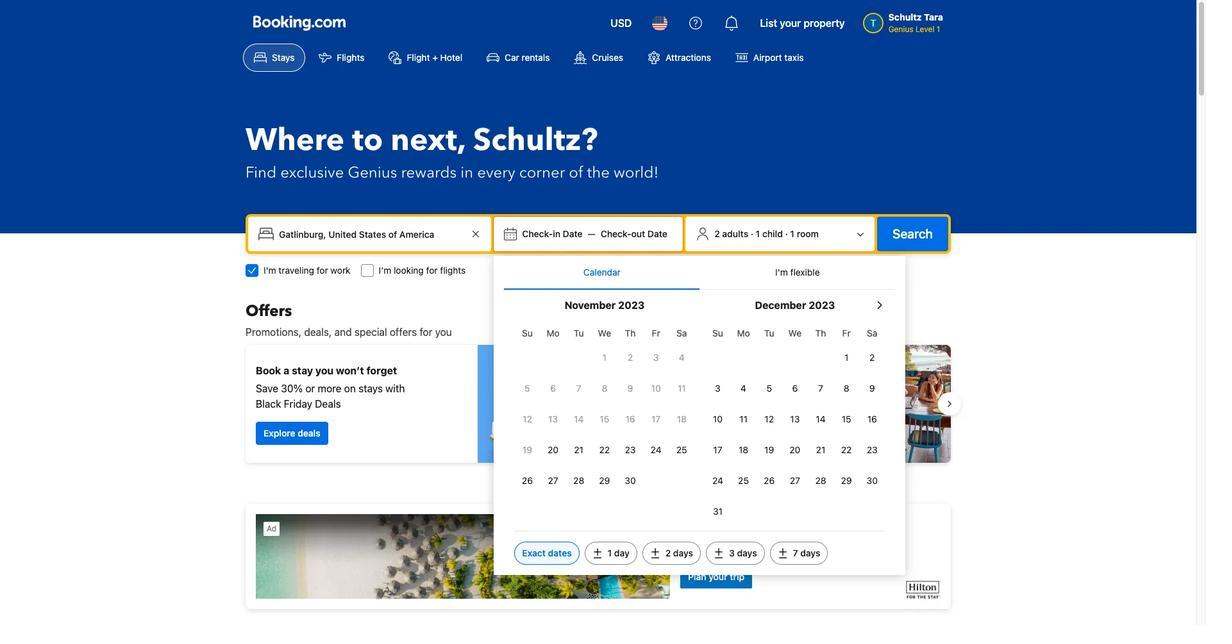 Task type: locate. For each thing, give the bounding box(es) containing it.
2 16 from the left
[[867, 414, 877, 425]]

25 inside option
[[676, 444, 687, 455]]

fr up the 3 checkbox in the right of the page
[[652, 328, 660, 339]]

3 days from the left
[[800, 548, 820, 559]]

deals,
[[304, 326, 332, 338]]

0 horizontal spatial 25
[[676, 444, 687, 455]]

2 20 from the left
[[790, 444, 801, 455]]

looking
[[394, 265, 424, 276]]

5 inside option
[[767, 383, 772, 394]]

your inside take your longest vacation yet browse properties offering long- term stays, many at reduced monthly rates.
[[639, 357, 662, 369]]

21 right "20 november 2023" option
[[574, 444, 584, 455]]

22 right 21 checkbox
[[841, 444, 852, 455]]

fr for december 2023
[[842, 328, 851, 339]]

0 horizontal spatial in
[[461, 162, 473, 183]]

27
[[548, 475, 558, 486], [790, 475, 800, 486]]

21 right 20 december 2023 'checkbox'
[[816, 444, 826, 455]]

2 horizontal spatial 7
[[818, 383, 823, 394]]

7 for the 7 checkbox
[[576, 383, 581, 394]]

2 su from the left
[[712, 328, 723, 339]]

28 inside checkbox
[[815, 475, 826, 486]]

we down december 2023
[[788, 328, 802, 339]]

13 for the 13 november 2023 checkbox
[[548, 414, 558, 425]]

rates.
[[654, 406, 680, 417]]

1 mo from the left
[[547, 328, 560, 339]]

2 th from the left
[[815, 328, 826, 339]]

30 November 2023 checkbox
[[618, 467, 643, 495]]

0 horizontal spatial ·
[[751, 228, 754, 239]]

6 inside option
[[792, 383, 798, 394]]

27 for 27 checkbox
[[790, 475, 800, 486]]

3 December 2023 checkbox
[[705, 375, 731, 403]]

2 left adults
[[715, 228, 720, 239]]

we
[[598, 328, 611, 339], [788, 328, 802, 339]]

16 December 2023 checkbox
[[859, 405, 885, 433]]

0 horizontal spatial 9
[[628, 383, 633, 394]]

1 horizontal spatial ·
[[785, 228, 788, 239]]

date right out in the top right of the page
[[648, 228, 667, 239]]

a down 17 november 2023 option
[[642, 435, 647, 446]]

progress bar
[[575, 473, 621, 478]]

hotel
[[440, 52, 462, 63]]

1 horizontal spatial find
[[621, 435, 640, 446]]

tab list
[[504, 256, 895, 290]]

2 14 from the left
[[816, 414, 826, 425]]

1 9 from the left
[[628, 383, 633, 394]]

1 26 from the left
[[522, 475, 533, 486]]

1 grid from the left
[[515, 321, 695, 495]]

i'm
[[264, 265, 276, 276], [775, 267, 788, 278]]

2 inside button
[[715, 228, 720, 239]]

days for 7 days
[[800, 548, 820, 559]]

1 13 from the left
[[548, 414, 558, 425]]

list your property
[[760, 17, 845, 29]]

flight + hotel
[[407, 52, 462, 63]]

mo
[[547, 328, 560, 339], [737, 328, 750, 339]]

you right the offers
[[435, 326, 452, 338]]

8
[[602, 383, 607, 394], [844, 383, 849, 394]]

you inside book a stay you won't forget save 30% or more on stays with black friday deals
[[315, 365, 334, 376]]

13 November 2023 checkbox
[[540, 405, 566, 433]]

find down 16 checkbox
[[621, 435, 640, 446]]

27 December 2023 checkbox
[[782, 467, 808, 495]]

0 vertical spatial stay
[[292, 365, 313, 376]]

2 27 from the left
[[790, 475, 800, 486]]

16 for 16 december 2023 "checkbox"
[[867, 414, 877, 425]]

1 horizontal spatial check-
[[601, 228, 631, 239]]

1 21 from the left
[[574, 444, 584, 455]]

26 inside option
[[764, 475, 775, 486]]

24 inside option
[[712, 475, 723, 486]]

8 left term
[[602, 383, 607, 394]]

1
[[937, 24, 940, 34], [756, 228, 760, 239], [790, 228, 795, 239], [603, 352, 607, 363], [845, 352, 849, 363], [608, 548, 612, 559]]

you
[[435, 326, 452, 338], [315, 365, 334, 376]]

1 horizontal spatial 16
[[867, 414, 877, 425]]

mo for november
[[547, 328, 560, 339]]

stay for book
[[292, 365, 313, 376]]

7 right the 3 days
[[793, 548, 798, 559]]

22 right 21 option
[[599, 444, 610, 455]]

1 horizontal spatial a
[[642, 435, 647, 446]]

28 November 2023 checkbox
[[566, 467, 592, 495]]

7 right 6 december 2023 option
[[818, 383, 823, 394]]

11 for 11 option
[[740, 414, 748, 425]]

18 down many
[[677, 414, 687, 425]]

14 inside "14 november 2023" option
[[574, 414, 584, 425]]

1 November 2023 checkbox
[[592, 344, 618, 372]]

11 left at in the bottom of the page
[[678, 383, 686, 394]]

th for november 2023
[[625, 328, 636, 339]]

8 inside 'checkbox'
[[844, 383, 849, 394]]

21 inside 21 option
[[574, 444, 584, 455]]

0 horizontal spatial 23
[[625, 444, 636, 455]]

1 date from the left
[[563, 228, 583, 239]]

1 horizontal spatial 28
[[815, 475, 826, 486]]

28 right 27 checkbox
[[815, 475, 826, 486]]

7 inside option
[[818, 383, 823, 394]]

21 for 21 option
[[574, 444, 584, 455]]

28
[[573, 475, 584, 486], [815, 475, 826, 486]]

1 22 from the left
[[599, 444, 610, 455]]

13 right 12 "option"
[[790, 414, 800, 425]]

1 horizontal spatial 21
[[816, 444, 826, 455]]

0 horizontal spatial 18
[[677, 414, 687, 425]]

i'm flexible button
[[700, 256, 895, 289]]

1 8 from the left
[[602, 383, 607, 394]]

2 29 from the left
[[841, 475, 852, 486]]

9 left stays,
[[628, 383, 633, 394]]

16 down term
[[626, 414, 635, 425]]

28 inside option
[[573, 475, 584, 486]]

save
[[256, 383, 278, 394]]

1 horizontal spatial 10
[[713, 414, 723, 425]]

1 we from the left
[[598, 328, 611, 339]]

car rentals link
[[476, 44, 561, 72]]

16 inside checkbox
[[626, 414, 635, 425]]

4 inside option
[[679, 352, 685, 363]]

1 horizontal spatial su
[[712, 328, 723, 339]]

th
[[625, 328, 636, 339], [815, 328, 826, 339]]

12 for 12 option
[[523, 414, 532, 425]]

0 horizontal spatial your
[[639, 357, 662, 369]]

i'm flexible
[[775, 267, 820, 278]]

2 28 from the left
[[815, 475, 826, 486]]

1 day
[[608, 548, 630, 559]]

1 vertical spatial stay
[[649, 435, 667, 446]]

1 horizontal spatial date
[[648, 228, 667, 239]]

a for book
[[284, 365, 289, 376]]

mo up yet
[[737, 328, 750, 339]]

1 vertical spatial in
[[553, 228, 560, 239]]

1 horizontal spatial 7
[[793, 548, 798, 559]]

0 horizontal spatial 2023
[[618, 299, 645, 311]]

2 23 from the left
[[867, 444, 878, 455]]

27 right 26 option
[[790, 475, 800, 486]]

1 left child
[[756, 228, 760, 239]]

19 left 20 december 2023 'checkbox'
[[765, 444, 774, 455]]

1 days from the left
[[673, 548, 693, 559]]

1 horizontal spatial 23
[[867, 444, 878, 455]]

1 vertical spatial 24
[[712, 475, 723, 486]]

0 horizontal spatial 12
[[523, 414, 532, 425]]

22 inside option
[[841, 444, 852, 455]]

2 30 from the left
[[867, 475, 878, 486]]

1 30 from the left
[[625, 475, 636, 486]]

0 horizontal spatial 10
[[651, 383, 661, 394]]

14
[[574, 414, 584, 425], [816, 414, 826, 425]]

genius inside where to next, schultz? find exclusive genius rewards in every corner of the world!
[[348, 162, 397, 183]]

16 right 15 option at the bottom of page
[[867, 414, 877, 425]]

1 horizontal spatial 17
[[713, 444, 722, 455]]

flexible
[[790, 267, 820, 278]]

27 inside 27 november 2023 'option'
[[548, 475, 558, 486]]

region
[[235, 340, 961, 468]]

2 15 from the left
[[842, 414, 851, 425]]

to
[[352, 119, 383, 162]]

13
[[548, 414, 558, 425], [790, 414, 800, 425]]

1 20 from the left
[[548, 444, 559, 455]]

your for property
[[780, 17, 801, 29]]

in left the —
[[553, 228, 560, 239]]

18 for 18 december 2023 option
[[739, 444, 748, 455]]

29 November 2023 checkbox
[[592, 467, 618, 495]]

date
[[563, 228, 583, 239], [648, 228, 667, 239]]

sa for december 2023
[[867, 328, 878, 339]]

21 December 2023 checkbox
[[808, 436, 834, 464]]

i'm left flexible
[[775, 267, 788, 278]]

1 tu from the left
[[574, 328, 584, 339]]

1 horizontal spatial mo
[[737, 328, 750, 339]]

18 December 2023 checkbox
[[731, 436, 756, 464]]

30 inside the 30 november 2023 checkbox
[[625, 475, 636, 486]]

24
[[651, 444, 662, 455], [712, 475, 723, 486]]

19 for 19 checkbox
[[765, 444, 774, 455]]

i'm inside i'm flexible button
[[775, 267, 788, 278]]

7 November 2023 checkbox
[[566, 375, 592, 403]]

1 horizontal spatial 30
[[867, 475, 878, 486]]

6
[[550, 383, 556, 394], [792, 383, 798, 394]]

1 horizontal spatial th
[[815, 328, 826, 339]]

1 horizontal spatial your
[[780, 17, 801, 29]]

yet
[[748, 357, 764, 369]]

26 for 26 option
[[764, 475, 775, 486]]

1 December 2023 checkbox
[[834, 344, 859, 372]]

25 right 24 november 2023 checkbox
[[676, 444, 687, 455]]

1 27 from the left
[[548, 475, 558, 486]]

12
[[523, 414, 532, 425], [765, 414, 774, 425]]

2 up browse
[[628, 352, 633, 363]]

1 horizontal spatial in
[[553, 228, 560, 239]]

1 th from the left
[[625, 328, 636, 339]]

genius down schultz
[[889, 24, 914, 34]]

24 for "24" option
[[712, 475, 723, 486]]

12 left the 13 november 2023 checkbox
[[523, 414, 532, 425]]

1 horizontal spatial you
[[435, 326, 452, 338]]

for for flights
[[426, 265, 438, 276]]

5 left 6 checkbox
[[525, 383, 530, 394]]

21
[[574, 444, 584, 455], [816, 444, 826, 455]]

0 horizontal spatial grid
[[515, 321, 695, 495]]

2 9 from the left
[[870, 383, 875, 394]]

31
[[713, 506, 723, 517]]

2 date from the left
[[648, 228, 667, 239]]

20
[[548, 444, 559, 455], [790, 444, 801, 455]]

25 inside checkbox
[[738, 475, 749, 486]]

17 December 2023 checkbox
[[705, 436, 731, 464]]

1 horizontal spatial 14
[[816, 414, 826, 425]]

1 left take
[[603, 352, 607, 363]]

11
[[678, 383, 686, 394], [740, 414, 748, 425]]

fr up 1 december 2023 "option"
[[842, 328, 851, 339]]

1 vertical spatial your
[[639, 357, 662, 369]]

1 horizontal spatial 20
[[790, 444, 801, 455]]

29 inside checkbox
[[599, 475, 610, 486]]

18 November 2023 checkbox
[[669, 405, 695, 433]]

20 right 19 checkbox
[[790, 444, 801, 455]]

6 right the 5 december 2023 option
[[792, 383, 798, 394]]

0 horizontal spatial 14
[[574, 414, 584, 425]]

18 inside option
[[739, 444, 748, 455]]

6 December 2023 checkbox
[[782, 375, 808, 403]]

29
[[599, 475, 610, 486], [841, 475, 852, 486]]

3 right 2 checkbox
[[653, 352, 659, 363]]

every
[[477, 162, 515, 183]]

0 vertical spatial 17
[[652, 414, 661, 425]]

1 horizontal spatial 13
[[790, 414, 800, 425]]

1 down tara
[[937, 24, 940, 34]]

2 6 from the left
[[792, 383, 798, 394]]

1 inside schultz tara genius level 1
[[937, 24, 940, 34]]

0 horizontal spatial you
[[315, 365, 334, 376]]

sa up 4 option
[[677, 328, 687, 339]]

1 19 from the left
[[523, 444, 532, 455]]

1 vertical spatial you
[[315, 365, 334, 376]]

19 left "20 november 2023" option
[[523, 444, 532, 455]]

find inside offers main content
[[621, 435, 640, 446]]

· right child
[[785, 228, 788, 239]]

29 inside "option"
[[841, 475, 852, 486]]

29 December 2023 checkbox
[[834, 467, 859, 495]]

18
[[677, 414, 687, 425], [739, 444, 748, 455]]

4 for 4 option
[[679, 352, 685, 363]]

1 6 from the left
[[550, 383, 556, 394]]

0 horizontal spatial stay
[[292, 365, 313, 376]]

1 horizontal spatial 12
[[765, 414, 774, 425]]

5 right long-
[[767, 383, 772, 394]]

1 29 from the left
[[599, 475, 610, 486]]

1 horizontal spatial 18
[[739, 444, 748, 455]]

0 vertical spatial your
[[780, 17, 801, 29]]

1 horizontal spatial fr
[[842, 328, 851, 339]]

20 inside 'checkbox'
[[790, 444, 801, 455]]

0 horizontal spatial 28
[[573, 475, 584, 486]]

browse
[[614, 375, 648, 387]]

0 vertical spatial a
[[284, 365, 289, 376]]

th down december 2023
[[815, 328, 826, 339]]

1 horizontal spatial 6
[[792, 383, 798, 394]]

su for november
[[522, 328, 533, 339]]

14 December 2023 checkbox
[[808, 405, 834, 433]]

0 horizontal spatial 30
[[625, 475, 636, 486]]

1 12 from the left
[[523, 414, 532, 425]]

1 vertical spatial 25
[[738, 475, 749, 486]]

13 left "14 november 2023" option
[[548, 414, 558, 425]]

1 2023 from the left
[[618, 299, 645, 311]]

11 November 2023 checkbox
[[669, 375, 695, 403]]

1 su from the left
[[522, 328, 533, 339]]

your for longest
[[639, 357, 662, 369]]

1 14 from the left
[[574, 414, 584, 425]]

11 inside option
[[740, 414, 748, 425]]

23 for the 23 november 2023 option
[[625, 444, 636, 455]]

2 19 from the left
[[765, 444, 774, 455]]

explore
[[264, 428, 295, 439]]

1 horizontal spatial we
[[788, 328, 802, 339]]

a
[[284, 365, 289, 376], [642, 435, 647, 446]]

check-out date button
[[596, 223, 673, 246]]

0 vertical spatial 25
[[676, 444, 687, 455]]

1 28 from the left
[[573, 475, 584, 486]]

long-
[[740, 375, 765, 387]]

7 left 8 checkbox
[[576, 383, 581, 394]]

4 right offering
[[741, 383, 746, 394]]

stay inside book a stay you won't forget save 30% or more on stays with black friday deals
[[292, 365, 313, 376]]

13 December 2023 checkbox
[[782, 405, 808, 433]]

1 15 from the left
[[600, 414, 609, 425]]

stay inside the 'find a stay' link
[[649, 435, 667, 446]]

2 5 from the left
[[767, 383, 772, 394]]

27 right 26 checkbox
[[548, 475, 558, 486]]

2 adults · 1 child · 1 room button
[[691, 222, 870, 246]]

2 22 from the left
[[841, 444, 852, 455]]

5 for 5 november 2023 'checkbox'
[[525, 383, 530, 394]]

29 right 28 december 2023 checkbox
[[841, 475, 852, 486]]

8 right 7 december 2023 option
[[844, 383, 849, 394]]

1 vertical spatial genius
[[348, 162, 397, 183]]

1 horizontal spatial 29
[[841, 475, 852, 486]]

26 right the 25 checkbox
[[764, 475, 775, 486]]

2 mo from the left
[[737, 328, 750, 339]]

18 inside checkbox
[[677, 414, 687, 425]]

4 December 2023 checkbox
[[731, 375, 756, 403]]

on
[[344, 383, 356, 394]]

check- right the —
[[601, 228, 631, 239]]

25 right "24" option
[[738, 475, 749, 486]]

14 inside 14 checkbox
[[816, 414, 826, 425]]

1 fr from the left
[[652, 328, 660, 339]]

3 right at in the bottom of the page
[[715, 383, 721, 394]]

14 left 15 checkbox
[[574, 414, 584, 425]]

promotions,
[[246, 326, 301, 338]]

17
[[652, 414, 661, 425], [713, 444, 722, 455]]

0 horizontal spatial fr
[[652, 328, 660, 339]]

23 November 2023 checkbox
[[618, 436, 643, 464]]

24 for 24 november 2023 checkbox
[[651, 444, 662, 455]]

1 inside option
[[603, 352, 607, 363]]

10 left many
[[651, 383, 661, 394]]

10 December 2023 checkbox
[[705, 405, 731, 433]]

0 horizontal spatial tu
[[574, 328, 584, 339]]

26 left 27 november 2023 'option'
[[522, 475, 533, 486]]

1 horizontal spatial 26
[[764, 475, 775, 486]]

1 horizontal spatial 11
[[740, 414, 748, 425]]

0 horizontal spatial sa
[[677, 328, 687, 339]]

15 left 16 checkbox
[[600, 414, 609, 425]]

list
[[760, 17, 777, 29]]

tu down the december
[[764, 328, 774, 339]]

10 November 2023 checkbox
[[643, 375, 669, 403]]

0 horizontal spatial we
[[598, 328, 611, 339]]

0 horizontal spatial 29
[[599, 475, 610, 486]]

offers
[[390, 326, 417, 338]]

next,
[[391, 119, 465, 162]]

0 vertical spatial find
[[246, 162, 277, 183]]

0 horizontal spatial 8
[[602, 383, 607, 394]]

9 for 9 november 2023 checkbox at the right of page
[[628, 383, 633, 394]]

1 left 2 checkbox
[[845, 352, 849, 363]]

for left flights
[[426, 265, 438, 276]]

11 inside option
[[678, 383, 686, 394]]

30 right 29 november 2023 checkbox
[[625, 475, 636, 486]]

deals
[[298, 428, 320, 439]]

17 left 18 december 2023 option
[[713, 444, 722, 455]]

29 right 28 option
[[599, 475, 610, 486]]

23 right 22 option
[[867, 444, 878, 455]]

24 inside checkbox
[[651, 444, 662, 455]]

1 horizontal spatial 9
[[870, 383, 875, 394]]

2023 down flexible
[[809, 299, 835, 311]]

24 left the 25 checkbox
[[712, 475, 723, 486]]

0 horizontal spatial 27
[[548, 475, 558, 486]]

level
[[916, 24, 935, 34]]

24 December 2023 checkbox
[[705, 467, 731, 495]]

14 left 15 option at the bottom of page
[[816, 414, 826, 425]]

1 horizontal spatial 27
[[790, 475, 800, 486]]

6 for 6 checkbox
[[550, 383, 556, 394]]

Where are you going? field
[[274, 223, 468, 246]]

more
[[318, 383, 342, 394]]

exact dates
[[522, 548, 572, 559]]

15 inside checkbox
[[600, 414, 609, 425]]

3
[[653, 352, 659, 363], [715, 383, 721, 394], [729, 548, 735, 559]]

1 horizontal spatial sa
[[867, 328, 878, 339]]

and
[[334, 326, 352, 338]]

12 right 11 option
[[765, 414, 774, 425]]

1 23 from the left
[[625, 444, 636, 455]]

sa for november 2023
[[677, 328, 687, 339]]

grid
[[515, 321, 695, 495], [705, 321, 885, 526]]

2 2023 from the left
[[809, 299, 835, 311]]

6 inside checkbox
[[550, 383, 556, 394]]

find down where
[[246, 162, 277, 183]]

0 horizontal spatial mo
[[547, 328, 560, 339]]

0 horizontal spatial 21
[[574, 444, 584, 455]]

24 right the 23 november 2023 option
[[651, 444, 662, 455]]

of
[[569, 162, 583, 183]]

20 right 19 november 2023 option
[[548, 444, 559, 455]]

fr for november 2023
[[652, 328, 660, 339]]

0 vertical spatial 10
[[651, 383, 661, 394]]

genius down to
[[348, 162, 397, 183]]

find inside where to next, schultz? find exclusive genius rewards in every corner of the world!
[[246, 162, 277, 183]]

days for 2 days
[[673, 548, 693, 559]]

1 horizontal spatial i'm
[[775, 267, 788, 278]]

1 16 from the left
[[626, 414, 635, 425]]

30 inside 30 december 2023 option
[[867, 475, 878, 486]]

genius inside schultz tara genius level 1
[[889, 24, 914, 34]]

2 26 from the left
[[764, 475, 775, 486]]

21 inside 21 checkbox
[[816, 444, 826, 455]]

1 vertical spatial 18
[[739, 444, 748, 455]]

9 inside checkbox
[[628, 383, 633, 394]]

1 vertical spatial 3
[[715, 383, 721, 394]]

17 down stays,
[[652, 414, 661, 425]]

4 inside option
[[741, 383, 746, 394]]

1 horizontal spatial 22
[[841, 444, 852, 455]]

15 for 15 option at the bottom of page
[[842, 414, 851, 425]]

your right list
[[780, 17, 801, 29]]

1 horizontal spatial 8
[[844, 383, 849, 394]]

5 for the 5 december 2023 option
[[767, 383, 772, 394]]

stay up or
[[292, 365, 313, 376]]

0 horizontal spatial a
[[284, 365, 289, 376]]

27 inside 27 checkbox
[[790, 475, 800, 486]]

2 fr from the left
[[842, 328, 851, 339]]

1 horizontal spatial 25
[[738, 475, 749, 486]]

11 right 10 december 2023 option at right bottom
[[740, 414, 748, 425]]

30
[[625, 475, 636, 486], [867, 475, 878, 486]]

19 inside checkbox
[[765, 444, 774, 455]]

book
[[256, 365, 281, 376]]

you up more
[[315, 365, 334, 376]]

0 vertical spatial you
[[435, 326, 452, 338]]

14 November 2023 checkbox
[[566, 405, 592, 433]]

30 right 29 "option"
[[867, 475, 878, 486]]

23 inside option
[[625, 444, 636, 455]]

1 horizontal spatial days
[[737, 548, 757, 559]]

room
[[797, 228, 819, 239]]

0 horizontal spatial 20
[[548, 444, 559, 455]]

0 horizontal spatial 22
[[599, 444, 610, 455]]

2 12 from the left
[[765, 414, 774, 425]]

0 horizontal spatial 16
[[626, 414, 635, 425]]

check-
[[522, 228, 553, 239], [601, 228, 631, 239]]

longest
[[664, 357, 701, 369]]

0 vertical spatial genius
[[889, 24, 914, 34]]

0 horizontal spatial genius
[[348, 162, 397, 183]]

1 sa from the left
[[677, 328, 687, 339]]

9 inside option
[[870, 383, 875, 394]]

date left the —
[[563, 228, 583, 239]]

for right the offers
[[420, 326, 432, 338]]

4 for 4 december 2023 option
[[741, 383, 746, 394]]

8 inside checkbox
[[602, 383, 607, 394]]

19
[[523, 444, 532, 455], [765, 444, 774, 455]]

2 days from the left
[[737, 548, 757, 559]]

27 November 2023 checkbox
[[540, 467, 566, 495]]

schultz?
[[473, 119, 598, 162]]

12 inside option
[[523, 414, 532, 425]]

15 right 14 checkbox
[[842, 414, 851, 425]]

0 horizontal spatial 11
[[678, 383, 686, 394]]

23 inside checkbox
[[867, 444, 878, 455]]

3 down the 31 checkbox
[[729, 548, 735, 559]]

attractions link
[[637, 44, 722, 72]]

th up 2 checkbox
[[625, 328, 636, 339]]

2 horizontal spatial days
[[800, 548, 820, 559]]

stays
[[359, 383, 383, 394]]

stay down 17 november 2023 option
[[649, 435, 667, 446]]

15 inside option
[[842, 414, 851, 425]]

tu down november
[[574, 328, 584, 339]]

su up vacation
[[712, 328, 723, 339]]

su up 5 november 2023 'checkbox'
[[522, 328, 533, 339]]

26 inside checkbox
[[522, 475, 533, 486]]

2 21 from the left
[[816, 444, 826, 455]]

28 December 2023 checkbox
[[808, 467, 834, 495]]

25 for the 25 checkbox
[[738, 475, 749, 486]]

2 grid from the left
[[705, 321, 885, 526]]

2 tu from the left
[[764, 328, 774, 339]]

16 inside "checkbox"
[[867, 414, 877, 425]]

1 horizontal spatial 4
[[741, 383, 746, 394]]

2 we from the left
[[788, 328, 802, 339]]

special
[[354, 326, 387, 338]]

1 horizontal spatial 15
[[842, 414, 851, 425]]

i'm left traveling on the left top of page
[[264, 265, 276, 276]]

0 horizontal spatial find
[[246, 162, 277, 183]]

1 vertical spatial 17
[[713, 444, 722, 455]]

10 down reduced
[[713, 414, 723, 425]]

0 horizontal spatial 15
[[600, 414, 609, 425]]

11 December 2023 checkbox
[[731, 405, 756, 433]]

4 up properties
[[679, 352, 685, 363]]

december 2023
[[755, 299, 835, 311]]

days
[[673, 548, 693, 559], [737, 548, 757, 559], [800, 548, 820, 559]]

0 horizontal spatial 19
[[523, 444, 532, 455]]

20 inside option
[[548, 444, 559, 455]]

2 13 from the left
[[790, 414, 800, 425]]

find
[[246, 162, 277, 183], [621, 435, 640, 446]]

0 horizontal spatial check-
[[522, 228, 553, 239]]

30 for 30 december 2023 option
[[867, 475, 878, 486]]

0 horizontal spatial 3
[[653, 352, 659, 363]]

26
[[522, 475, 533, 486], [764, 475, 775, 486]]

25
[[676, 444, 687, 455], [738, 475, 749, 486]]

1 vertical spatial find
[[621, 435, 640, 446]]

0 horizontal spatial i'm
[[264, 265, 276, 276]]

9 December 2023 checkbox
[[859, 375, 885, 403]]

7 inside checkbox
[[576, 383, 581, 394]]

19 inside option
[[523, 444, 532, 455]]

29 for 29 "option"
[[841, 475, 852, 486]]

5 inside 'checkbox'
[[525, 383, 530, 394]]

2 sa from the left
[[867, 328, 878, 339]]

1 5 from the left
[[525, 383, 530, 394]]

· right adults
[[751, 228, 754, 239]]

23 right 22 checkbox
[[625, 444, 636, 455]]

2 8 from the left
[[844, 383, 849, 394]]

18 left 19 checkbox
[[739, 444, 748, 455]]

a right book
[[284, 365, 289, 376]]

22 inside checkbox
[[599, 444, 610, 455]]

2 right 1 december 2023 "option"
[[870, 352, 875, 363]]

a inside book a stay you won't forget save 30% or more on stays with black friday deals
[[284, 365, 289, 376]]

2 inside checkbox
[[870, 352, 875, 363]]

28 right 27 november 2023 'option'
[[573, 475, 584, 486]]

12 inside "option"
[[765, 414, 774, 425]]

2023 right november
[[618, 299, 645, 311]]



Task type: describe. For each thing, give the bounding box(es) containing it.
offering
[[701, 375, 737, 387]]

at
[[696, 391, 705, 402]]

search button
[[877, 217, 948, 251]]

properties
[[651, 375, 698, 387]]

stays,
[[638, 391, 665, 402]]

2023 for december 2023
[[809, 299, 835, 311]]

2 December 2023 checkbox
[[859, 344, 885, 372]]

3 November 2023 checkbox
[[643, 344, 669, 372]]

progress bar inside offers main content
[[575, 473, 621, 478]]

2 horizontal spatial 3
[[729, 548, 735, 559]]

we for december
[[788, 328, 802, 339]]

28 for 28 december 2023 checkbox
[[815, 475, 826, 486]]

car
[[505, 52, 519, 63]]

car rentals
[[505, 52, 550, 63]]

corner
[[519, 162, 565, 183]]

a for find
[[642, 435, 647, 446]]

november
[[565, 299, 616, 311]]

3 for the 3 checkbox in the right of the page
[[653, 352, 659, 363]]

1 inside "option"
[[845, 352, 849, 363]]

2 check- from the left
[[601, 228, 631, 239]]

booking.com image
[[253, 15, 346, 31]]

black
[[256, 398, 281, 410]]

10 for 10 december 2023 option at right bottom
[[713, 414, 723, 425]]

airport taxis
[[753, 52, 804, 63]]

9 November 2023 checkbox
[[618, 375, 643, 403]]

i'm looking for flights
[[379, 265, 466, 276]]

offers main content
[[235, 301, 961, 625]]

26 for 26 checkbox
[[522, 475, 533, 486]]

take your longest vacation yet browse properties offering long- term stays, many at reduced monthly rates.
[[614, 357, 765, 417]]

usd
[[611, 17, 632, 29]]

cruises link
[[563, 44, 634, 72]]

15 November 2023 checkbox
[[592, 405, 618, 433]]

property
[[804, 17, 845, 29]]

calendar button
[[504, 256, 700, 289]]

find a stay
[[621, 435, 667, 446]]

25 December 2023 checkbox
[[731, 467, 756, 495]]

airport taxis link
[[725, 44, 815, 72]]

30 for the 30 november 2023 checkbox
[[625, 475, 636, 486]]

or
[[305, 383, 315, 394]]

7 days
[[793, 548, 820, 559]]

in inside where to next, schultz? find exclusive genius rewards in every corner of the world!
[[461, 162, 473, 183]]

19 December 2023 checkbox
[[756, 436, 782, 464]]

grid for november
[[515, 321, 695, 495]]

search for black friday deals on stays image
[[478, 345, 593, 463]]

tab list containing calendar
[[504, 256, 895, 290]]

4 November 2023 checkbox
[[669, 344, 695, 372]]

2 November 2023 checkbox
[[618, 344, 643, 372]]

rentals
[[522, 52, 550, 63]]

22 November 2023 checkbox
[[592, 436, 618, 464]]

dates
[[548, 548, 572, 559]]

25 November 2023 checkbox
[[669, 436, 695, 464]]

where
[[246, 119, 344, 162]]

december
[[755, 299, 806, 311]]

8 for '8' 'checkbox'
[[844, 383, 849, 394]]

exact
[[522, 548, 546, 559]]

9 for 9 option
[[870, 383, 875, 394]]

30%
[[281, 383, 303, 394]]

14 for "14 november 2023" option
[[574, 414, 584, 425]]

2 adults · 1 child · 1 room
[[715, 228, 819, 239]]

2023 for november 2023
[[618, 299, 645, 311]]

3 for 3 checkbox
[[715, 383, 721, 394]]

22 for 22 checkbox
[[599, 444, 610, 455]]

explore deals link
[[256, 422, 328, 445]]

day
[[614, 548, 630, 559]]

11 for the 11 november 2023 option
[[678, 383, 686, 394]]

2 right the "day"
[[665, 548, 671, 559]]

traveling
[[279, 265, 314, 276]]

november 2023
[[565, 299, 645, 311]]

21 for 21 checkbox
[[816, 444, 826, 455]]

attractions
[[666, 52, 711, 63]]

29 for 29 november 2023 checkbox
[[599, 475, 610, 486]]

18 for the 18 november 2023 checkbox
[[677, 414, 687, 425]]

i'm for i'm flexible
[[775, 267, 788, 278]]

2 · from the left
[[785, 228, 788, 239]]

taxis
[[785, 52, 804, 63]]

check-in date — check-out date
[[522, 228, 667, 239]]

1 · from the left
[[751, 228, 754, 239]]

take
[[614, 357, 637, 369]]

deals
[[315, 398, 341, 410]]

explore deals
[[264, 428, 320, 439]]

schultz
[[889, 12, 922, 22]]

15 December 2023 checkbox
[[834, 405, 859, 433]]

search
[[893, 226, 933, 241]]

vacation
[[704, 357, 746, 369]]

21 November 2023 checkbox
[[566, 436, 592, 464]]

6 November 2023 checkbox
[[540, 375, 566, 403]]

child
[[762, 228, 783, 239]]

book a stay you won't forget save 30% or more on stays with black friday deals
[[256, 365, 405, 410]]

12 November 2023 checkbox
[[515, 405, 540, 433]]

1 left the "day"
[[608, 548, 612, 559]]

tu for november
[[574, 328, 584, 339]]

tu for december
[[764, 328, 774, 339]]

calendar
[[583, 267, 621, 278]]

i'm
[[379, 265, 391, 276]]

16 for 16 checkbox
[[626, 414, 635, 425]]

28 for 28 option
[[573, 475, 584, 486]]

for for work
[[317, 265, 328, 276]]

stays link
[[243, 44, 306, 72]]

10 for 10 november 2023 option
[[651, 383, 661, 394]]

you inside offers promotions, deals, and special offers for you
[[435, 326, 452, 338]]

17 for 17 december 2023 option
[[713, 444, 722, 455]]

17 for 17 november 2023 option
[[652, 414, 661, 425]]

flight
[[407, 52, 430, 63]]

i'm for i'm traveling for work
[[264, 265, 276, 276]]

the
[[587, 162, 610, 183]]

5 November 2023 checkbox
[[515, 375, 540, 403]]

19 for 19 november 2023 option
[[523, 444, 532, 455]]

31 December 2023 checkbox
[[705, 498, 731, 526]]

take your longest vacation yet image
[[836, 345, 951, 463]]

su for december
[[712, 328, 723, 339]]

7 for 7 december 2023 option
[[818, 383, 823, 394]]

forget
[[367, 365, 397, 376]]

6 for 6 december 2023 option
[[792, 383, 798, 394]]

usd button
[[603, 8, 640, 38]]

16 November 2023 checkbox
[[618, 405, 643, 433]]

22 December 2023 checkbox
[[834, 436, 859, 464]]

23 December 2023 checkbox
[[859, 436, 885, 464]]

won't
[[336, 365, 364, 376]]

8 December 2023 checkbox
[[834, 375, 859, 403]]

1 left room
[[790, 228, 795, 239]]

20 for 20 december 2023 'checkbox'
[[790, 444, 801, 455]]

26 December 2023 checkbox
[[756, 467, 782, 495]]

12 for 12 "option"
[[765, 414, 774, 425]]

term
[[614, 391, 635, 402]]

20 November 2023 checkbox
[[540, 436, 566, 464]]

cruises
[[592, 52, 623, 63]]

many
[[668, 391, 693, 402]]

your account menu schultz tara genius level 1 element
[[863, 6, 948, 35]]

1 check- from the left
[[522, 228, 553, 239]]

2 days
[[665, 548, 693, 559]]

+
[[432, 52, 438, 63]]

2 inside checkbox
[[628, 352, 633, 363]]

stay for find
[[649, 435, 667, 446]]

i'm traveling for work
[[264, 265, 351, 276]]

flights link
[[308, 44, 375, 72]]

days for 3 days
[[737, 548, 757, 559]]

7 December 2023 checkbox
[[808, 375, 834, 403]]

5 December 2023 checkbox
[[756, 375, 782, 403]]

20 for "20 november 2023" option
[[548, 444, 559, 455]]

friday
[[284, 398, 312, 410]]

reduced
[[707, 391, 746, 402]]

we for november
[[598, 328, 611, 339]]

14 for 14 checkbox
[[816, 414, 826, 425]]

grid for december
[[705, 321, 885, 526]]

advertisement region
[[246, 504, 951, 609]]

22 for 22 option
[[841, 444, 852, 455]]

region containing take your longest vacation yet
[[235, 340, 961, 468]]

flight + hotel link
[[378, 44, 473, 72]]

world!
[[614, 162, 659, 183]]

adults
[[722, 228, 748, 239]]

8 for 8 checkbox
[[602, 383, 607, 394]]

12 December 2023 checkbox
[[756, 405, 782, 433]]

with
[[386, 383, 405, 394]]

for inside offers promotions, deals, and special offers for you
[[420, 326, 432, 338]]

17 November 2023 checkbox
[[643, 405, 669, 433]]

out
[[631, 228, 645, 239]]

13 for "13" checkbox
[[790, 414, 800, 425]]

8 November 2023 checkbox
[[592, 375, 618, 403]]

check-in date button
[[517, 223, 588, 246]]

26 November 2023 checkbox
[[515, 467, 540, 495]]

exclusive
[[280, 162, 344, 183]]

19 November 2023 checkbox
[[515, 436, 540, 464]]

20 December 2023 checkbox
[[782, 436, 808, 464]]

airport
[[753, 52, 782, 63]]

th for december 2023
[[815, 328, 826, 339]]

24 November 2023 checkbox
[[643, 436, 669, 464]]

monthly
[[614, 406, 651, 417]]

offers
[[246, 301, 292, 322]]

23 for the 23 checkbox
[[867, 444, 878, 455]]

15 for 15 checkbox
[[600, 414, 609, 425]]

30 December 2023 checkbox
[[859, 467, 885, 495]]

25 for the 25 option
[[676, 444, 687, 455]]

stays
[[272, 52, 295, 63]]

mo for december
[[737, 328, 750, 339]]

flights
[[337, 52, 365, 63]]

27 for 27 november 2023 'option'
[[548, 475, 558, 486]]

3 days
[[729, 548, 757, 559]]

find a stay link
[[614, 430, 675, 453]]

schultz tara genius level 1
[[889, 12, 943, 34]]

work
[[331, 265, 351, 276]]



Task type: vqa. For each thing, say whether or not it's contained in the screenshot.


